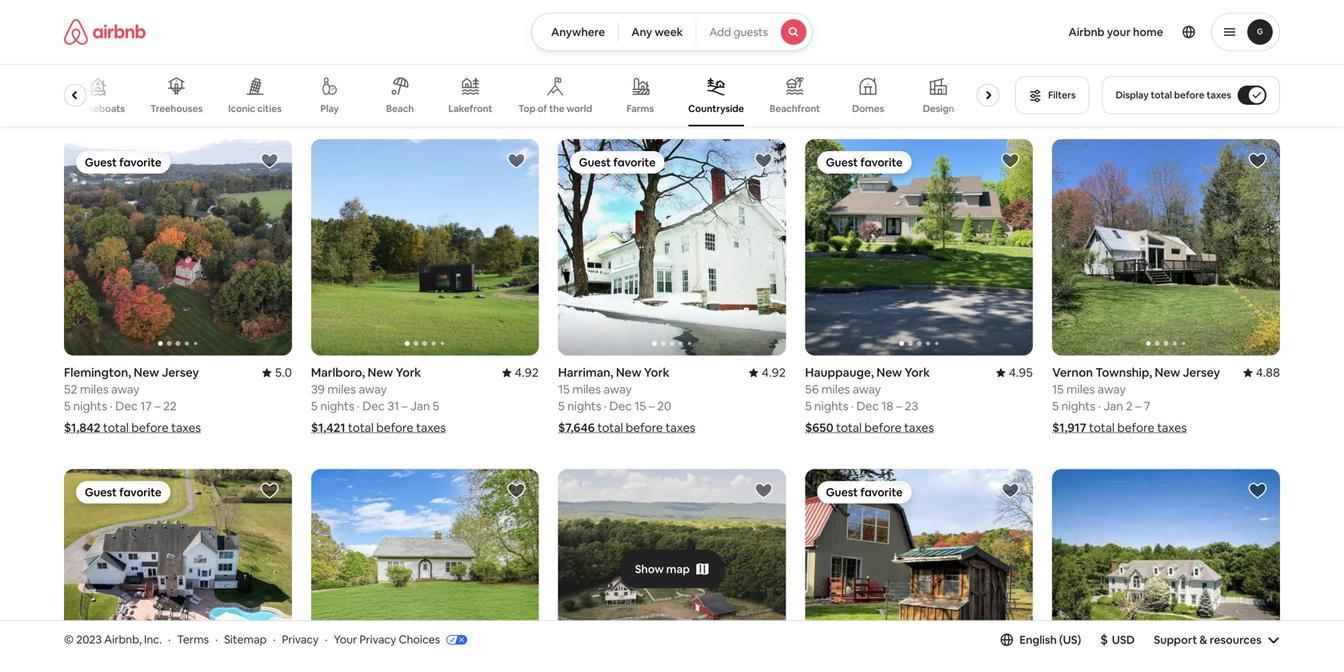 Task type: locate. For each thing, give the bounding box(es) containing it.
miles inside marlboro, new york 39 miles away 5 nights · dec 31 – jan 5 $1,421 total before taxes
[[327, 382, 356, 397]]

1 privacy from the left
[[282, 633, 319, 647]]

3 dec from the left
[[857, 399, 879, 414]]

1 jersey from the left
[[162, 365, 199, 381]]

new inside marlboro, new york 39 miles away 5 nights · dec 31 – jan 5 $1,421 total before taxes
[[368, 365, 393, 381]]

dec for dec 17 – 22
[[115, 399, 138, 414]]

· left your
[[325, 633, 328, 647]]

4 miles from the left
[[572, 382, 601, 397]]

your privacy choices link
[[334, 633, 467, 648]]

away inside the "harriman, new york 15 miles away 5 nights · dec 15 – 20 $7,646 total before taxes"
[[604, 382, 632, 397]]

before inside hauppauge, new york 56 miles away 5 nights · dec 18 – 23 $650 total before taxes
[[864, 420, 902, 436]]

your
[[1107, 25, 1131, 39]]

total right $1,917
[[1089, 420, 1115, 436]]

away down township, at bottom
[[1098, 382, 1126, 397]]

treehouses
[[150, 102, 203, 115]]

dec left 31 at the left of the page
[[362, 399, 385, 414]]

miles inside the "harriman, new york 15 miles away 5 nights · dec 15 – 20 $7,646 total before taxes"
[[572, 382, 601, 397]]

miles down marlboro, on the left of the page
[[327, 382, 356, 397]]

total right $7,646
[[597, 420, 623, 436]]

jan inside marlboro, new york 39 miles away 5 nights · dec 31 – jan 5 $1,421 total before taxes
[[410, 399, 430, 414]]

2 4.92 out of 5 average rating image from the left
[[749, 365, 786, 381]]

4.88
[[1256, 365, 1280, 381]]

5 down 52
[[64, 399, 71, 414]]

show
[[635, 562, 664, 577]]

5 – from the left
[[1135, 399, 1141, 414]]

1 horizontal spatial jersey
[[1183, 365, 1220, 381]]

total right $1,421 on the left bottom of the page
[[348, 420, 374, 436]]

4.92 out of 5 average rating image
[[502, 365, 539, 381], [749, 365, 786, 381]]

0 horizontal spatial york
[[396, 365, 421, 381]]

jan
[[410, 399, 430, 414], [1104, 399, 1123, 414]]

dec inside flemington, new jersey 52 miles away 5 nights · dec 17 – 22 $1,842 total before taxes
[[115, 399, 138, 414]]

·
[[110, 399, 113, 414], [357, 399, 360, 414], [851, 399, 854, 414], [604, 399, 607, 414], [1098, 399, 1101, 414], [168, 633, 171, 647], [215, 633, 218, 647], [273, 633, 276, 647], [325, 633, 328, 647]]

township,
[[1096, 365, 1152, 381]]

4 new from the left
[[616, 365, 642, 381]]

· inside marlboro, new york 39 miles away 5 nights · dec 31 – jan 5 $1,421 total before taxes
[[357, 399, 360, 414]]

– inside marlboro, new york 39 miles away 5 nights · dec 31 – jan 5 $1,421 total before taxes
[[402, 399, 408, 414]]

4.92 out of 5 average rating image left hauppauge,
[[749, 365, 786, 381]]

jersey inside flemington, new jersey 52 miles away 5 nights · dec 17 – 22 $1,842 total before taxes
[[162, 365, 199, 381]]

15 left 20
[[634, 399, 646, 414]]

1 dec from the left
[[115, 399, 138, 414]]

· left 18
[[851, 399, 854, 414]]

2 york from the left
[[905, 365, 930, 381]]

jersey left 4.88 out of 5 average rating icon
[[1183, 365, 1220, 381]]

before down 31 at the left of the page
[[376, 420, 414, 436]]

4.92
[[515, 365, 539, 381], [762, 365, 786, 381]]

your
[[334, 633, 357, 647]]

2 5 from the left
[[311, 399, 318, 414]]

miles down hauppauge,
[[822, 382, 850, 397]]

away for flemington,
[[111, 382, 139, 397]]

2 nights from the left
[[320, 399, 354, 414]]

$1,917
[[1052, 420, 1087, 436]]

new for 15 miles away
[[616, 365, 642, 381]]

inc.
[[144, 633, 162, 647]]

total inside the "harriman, new york 15 miles away 5 nights · dec 15 – 20 $7,646 total before taxes"
[[597, 420, 623, 436]]

resources
[[1210, 633, 1262, 647]]

2 dec from the left
[[362, 399, 385, 414]]

5 miles from the left
[[1067, 382, 1095, 397]]

away down harriman,
[[604, 382, 632, 397]]

away inside marlboro, new york 39 miles away 5 nights · dec 31 – jan 5 $1,421 total before taxes
[[359, 382, 387, 397]]

home
[[1133, 25, 1163, 39]]

1 jan from the left
[[410, 399, 430, 414]]

4.92 out of 5 average rating image for harriman, new york 15 miles away 5 nights · dec 15 – 20 $7,646 total before taxes
[[749, 365, 786, 381]]

miles inside vernon township, new jersey 15 miles away 5 nights · jan 2 – 7 $1,917 total before taxes
[[1067, 382, 1095, 397]]

· left "privacy" link
[[273, 633, 276, 647]]

away inside hauppauge, new york 56 miles away 5 nights · dec 18 – 23 $650 total before taxes
[[853, 382, 881, 397]]

4.92 left harriman,
[[515, 365, 539, 381]]

away
[[111, 382, 139, 397], [359, 382, 387, 397], [853, 382, 881, 397], [604, 382, 632, 397], [1098, 382, 1126, 397]]

away down marlboro, on the left of the page
[[359, 382, 387, 397]]

york for harriman, new york
[[644, 365, 670, 381]]

before down 18
[[864, 420, 902, 436]]

4.88 out of 5 average rating image
[[1243, 365, 1280, 381]]

4.92 left hauppauge,
[[762, 365, 786, 381]]

guests
[[734, 25, 768, 39]]

5 for flemington, new jersey 52 miles away 5 nights · dec 17 – 22 $1,842 total before taxes
[[64, 399, 71, 414]]

new up 31 at the left of the page
[[368, 365, 393, 381]]

2023
[[76, 633, 102, 647]]

0 horizontal spatial jan
[[410, 399, 430, 414]]

total right $650
[[836, 420, 862, 436]]

1 horizontal spatial jan
[[1104, 399, 1123, 414]]

4 nights from the left
[[567, 399, 601, 414]]

privacy
[[282, 633, 319, 647], [360, 633, 396, 647]]

15 down harriman,
[[558, 382, 570, 397]]

2 privacy from the left
[[360, 633, 396, 647]]

jan right 31 at the left of the page
[[410, 399, 430, 414]]

5.0 out of 5 average rating image
[[262, 365, 292, 381]]

of
[[538, 102, 547, 115]]

york
[[396, 365, 421, 381], [905, 365, 930, 381], [644, 365, 670, 381]]

5 up $7,646
[[558, 399, 565, 414]]

before right display
[[1174, 89, 1205, 101]]

show map button
[[619, 550, 725, 589]]

2 4.92 from the left
[[762, 365, 786, 381]]

nights
[[73, 399, 107, 414], [320, 399, 354, 414], [814, 399, 849, 414], [567, 399, 601, 414], [1062, 399, 1096, 414]]

dec inside marlboro, new york 39 miles away 5 nights · dec 31 – jan 5 $1,421 total before taxes
[[362, 399, 385, 414]]

1 5 from the left
[[64, 399, 71, 414]]

1 horizontal spatial privacy
[[360, 633, 396, 647]]

20
[[657, 399, 671, 414]]

1 horizontal spatial york
[[644, 365, 670, 381]]

any week
[[632, 25, 683, 39]]

privacy left your
[[282, 633, 319, 647]]

display
[[1116, 89, 1149, 101]]

$1,842
[[64, 420, 100, 436]]

5 away from the left
[[1098, 382, 1126, 397]]

3 york from the left
[[644, 365, 670, 381]]

add to wishlist: glen gardner, new jersey image
[[260, 481, 279, 501]]

farms
[[627, 102, 654, 115]]

nights up $1,917
[[1062, 399, 1096, 414]]

away down flemington,
[[111, 382, 139, 397]]

before down 17
[[131, 420, 169, 436]]

– left '7'
[[1135, 399, 1141, 414]]

terms · sitemap · privacy ·
[[177, 633, 328, 647]]

None search field
[[531, 13, 813, 51]]

dec left 18
[[857, 399, 879, 414]]

before inside the "harriman, new york 15 miles away 5 nights · dec 15 – 20 $7,646 total before taxes"
[[626, 420, 663, 436]]

total
[[1151, 89, 1172, 101], [103, 420, 129, 436], [348, 420, 374, 436], [836, 420, 862, 436], [597, 420, 623, 436], [1089, 420, 1115, 436]]

· left 2
[[1098, 399, 1101, 414]]

4 – from the left
[[649, 399, 655, 414]]

york up 23
[[905, 365, 930, 381]]

nights for 15
[[567, 399, 601, 414]]

away down hauppauge,
[[853, 382, 881, 397]]

– right 31 at the left of the page
[[402, 399, 408, 414]]

beachfront
[[770, 102, 820, 115]]

miles down flemington,
[[80, 382, 109, 397]]

5 right 31 at the left of the page
[[433, 399, 439, 414]]

miles inside hauppauge, new york 56 miles away 5 nights · dec 18 – 23 $650 total before taxes
[[822, 382, 850, 397]]

english (us) button
[[1000, 633, 1081, 647]]

flemington,
[[64, 365, 131, 381]]

5 down '56'
[[805, 399, 812, 414]]

nights for 39
[[320, 399, 354, 414]]

york inside hauppauge, new york 56 miles away 5 nights · dec 18 – 23 $650 total before taxes
[[905, 365, 930, 381]]

4.92 for harriman, new york 15 miles away 5 nights · dec 15 – 20 $7,646 total before taxes
[[762, 365, 786, 381]]

nights up $7,646
[[567, 399, 601, 414]]

5 inside the "harriman, new york 15 miles away 5 nights · dec 15 – 20 $7,646 total before taxes"
[[558, 399, 565, 414]]

nights for 52
[[73, 399, 107, 414]]

5 down 39
[[311, 399, 318, 414]]

miles for 15
[[572, 382, 601, 397]]

filters button
[[1015, 76, 1090, 114]]

2 miles from the left
[[327, 382, 356, 397]]

3 – from the left
[[896, 399, 902, 414]]

$ usd
[[1100, 632, 1135, 648]]

add
[[709, 25, 731, 39]]

· left 17
[[110, 399, 113, 414]]

vernon
[[1052, 365, 1093, 381]]

2 – from the left
[[402, 399, 408, 414]]

add to wishlist: lake grove, new york image
[[507, 481, 526, 501]]

new inside vernon township, new jersey 15 miles away 5 nights · jan 2 – 7 $1,917 total before taxes
[[1155, 365, 1180, 381]]

dec inside hauppauge, new york 56 miles away 5 nights · dec 18 – 23 $650 total before taxes
[[857, 399, 879, 414]]

total inside hauppauge, new york 56 miles away 5 nights · dec 18 – 23 $650 total before taxes
[[836, 420, 862, 436]]

miles inside flemington, new jersey 52 miles away 5 nights · dec 17 – 22 $1,842 total before taxes
[[80, 382, 109, 397]]

play
[[320, 102, 339, 115]]

york up 31 at the left of the page
[[396, 365, 421, 381]]

show map
[[635, 562, 690, 577]]

1 4.92 from the left
[[515, 365, 539, 381]]

nights inside flemington, new jersey 52 miles away 5 nights · dec 17 – 22 $1,842 total before taxes
[[73, 399, 107, 414]]

4 5 from the left
[[805, 399, 812, 414]]

airbnb your home
[[1069, 25, 1163, 39]]

1 horizontal spatial 4.92 out of 5 average rating image
[[749, 365, 786, 381]]

miles for 56
[[822, 382, 850, 397]]

jan left 2
[[1104, 399, 1123, 414]]

iconic cities
[[228, 102, 282, 115]]

3 new from the left
[[877, 365, 902, 381]]

(us)
[[1059, 633, 1081, 647]]

– inside hauppauge, new york 56 miles away 5 nights · dec 18 – 23 $650 total before taxes
[[896, 399, 902, 414]]

new inside hauppauge, new york 56 miles away 5 nights · dec 18 – 23 $650 total before taxes
[[877, 365, 902, 381]]

away for hauppauge,
[[853, 382, 881, 397]]

6 5 from the left
[[1052, 399, 1059, 414]]

nights up $650
[[814, 399, 849, 414]]

– inside flemington, new jersey 52 miles away 5 nights · dec 17 – 22 $1,842 total before taxes
[[154, 399, 160, 414]]

0 horizontal spatial 4.92
[[515, 365, 539, 381]]

before
[[1174, 89, 1205, 101], [131, 420, 169, 436], [376, 420, 414, 436], [864, 420, 902, 436], [626, 420, 663, 436], [1117, 420, 1155, 436]]

away inside flemington, new jersey 52 miles away 5 nights · dec 17 – 22 $1,842 total before taxes
[[111, 382, 139, 397]]

2 horizontal spatial 15
[[1052, 382, 1064, 397]]

before down 2
[[1117, 420, 1155, 436]]

terms link
[[177, 633, 209, 647]]

york inside marlboro, new york 39 miles away 5 nights · dec 31 – jan 5 $1,421 total before taxes
[[396, 365, 421, 381]]

5 inside hauppauge, new york 56 miles away 5 nights · dec 18 – 23 $650 total before taxes
[[805, 399, 812, 414]]

nights up $1,421 on the left bottom of the page
[[320, 399, 354, 414]]

new right township, at bottom
[[1155, 365, 1180, 381]]

nights up $1,842
[[73, 399, 107, 414]]

miles for 39
[[327, 382, 356, 397]]

52
[[64, 382, 77, 397]]

map
[[666, 562, 690, 577]]

2 horizontal spatial york
[[905, 365, 930, 381]]

choices
[[399, 633, 440, 647]]

1 nights from the left
[[73, 399, 107, 414]]

miles
[[80, 382, 109, 397], [327, 382, 356, 397], [822, 382, 850, 397], [572, 382, 601, 397], [1067, 382, 1095, 397]]

&
[[1200, 633, 1208, 647]]

terms
[[177, 633, 209, 647]]

– for 15
[[649, 399, 655, 414]]

1 miles from the left
[[80, 382, 109, 397]]

add guests
[[709, 25, 768, 39]]

dec for dec 18 – 23
[[857, 399, 879, 414]]

usd
[[1112, 633, 1135, 647]]

add to wishlist: flemington, new jersey image
[[260, 151, 279, 170]]

dec inside the "harriman, new york 15 miles away 5 nights · dec 15 – 20 $7,646 total before taxes"
[[609, 399, 632, 414]]

privacy right your
[[360, 633, 396, 647]]

1 new from the left
[[134, 365, 159, 381]]

1 – from the left
[[154, 399, 160, 414]]

jersey up 22
[[162, 365, 199, 381]]

total right $1,842
[[103, 420, 129, 436]]

privacy inside "link"
[[360, 633, 396, 647]]

add to wishlist: hauppauge, new york image
[[1001, 151, 1020, 170]]

5 inside flemington, new jersey 52 miles away 5 nights · dec 17 – 22 $1,842 total before taxes
[[64, 399, 71, 414]]

– right 17
[[154, 399, 160, 414]]

– left 20
[[649, 399, 655, 414]]

– inside the "harriman, new york 15 miles away 5 nights · dec 15 – 20 $7,646 total before taxes"
[[649, 399, 655, 414]]

miles down harriman,
[[572, 382, 601, 397]]

new up 17
[[134, 365, 159, 381]]

5 up $1,917
[[1052, 399, 1059, 414]]

new right harriman,
[[616, 365, 642, 381]]

0 horizontal spatial 15
[[558, 382, 570, 397]]

harriman, new york 15 miles away 5 nights · dec 15 – 20 $7,646 total before taxes
[[558, 365, 695, 436]]

before down 20
[[626, 420, 663, 436]]

1 horizontal spatial 4.92
[[762, 365, 786, 381]]

1 away from the left
[[111, 382, 139, 397]]

0 horizontal spatial privacy
[[282, 633, 319, 647]]

3 away from the left
[[853, 382, 881, 397]]

add to wishlist: forestburgh, new york image
[[1001, 481, 1020, 501]]

nights inside hauppauge, new york 56 miles away 5 nights · dec 18 – 23 $650 total before taxes
[[814, 399, 849, 414]]

anywhere button
[[531, 13, 619, 51]]

39
[[311, 382, 325, 397]]

2 away from the left
[[359, 382, 387, 397]]

1 4.92 out of 5 average rating image from the left
[[502, 365, 539, 381]]

new for 52 miles away
[[134, 365, 159, 381]]

–
[[154, 399, 160, 414], [402, 399, 408, 414], [896, 399, 902, 414], [649, 399, 655, 414], [1135, 399, 1141, 414]]

dec
[[115, 399, 138, 414], [362, 399, 385, 414], [857, 399, 879, 414], [609, 399, 632, 414]]

none search field containing anywhere
[[531, 13, 813, 51]]

3 nights from the left
[[814, 399, 849, 414]]

· left 31 at the left of the page
[[357, 399, 360, 414]]

15
[[558, 382, 570, 397], [1052, 382, 1064, 397], [634, 399, 646, 414]]

week
[[655, 25, 683, 39]]

15 down vernon on the bottom right of the page
[[1052, 382, 1064, 397]]

2 jan from the left
[[1104, 399, 1123, 414]]

2 new from the left
[[368, 365, 393, 381]]

any week button
[[618, 13, 697, 51]]

© 2023 airbnb, inc. ·
[[64, 633, 171, 647]]

0 horizontal spatial 4.92 out of 5 average rating image
[[502, 365, 539, 381]]

5 for harriman, new york 15 miles away 5 nights · dec 15 – 20 $7,646 total before taxes
[[558, 399, 565, 414]]

4.92 out of 5 average rating image left harriman,
[[502, 365, 539, 381]]

5 new from the left
[[1155, 365, 1180, 381]]

new inside the "harriman, new york 15 miles away 5 nights · dec 15 – 20 $7,646 total before taxes"
[[616, 365, 642, 381]]

display total before taxes
[[1116, 89, 1231, 101]]

· down harriman,
[[604, 399, 607, 414]]

support & resources
[[1154, 633, 1262, 647]]

1 york from the left
[[396, 365, 421, 381]]

5 nights from the left
[[1062, 399, 1096, 414]]

5 5 from the left
[[558, 399, 565, 414]]

nights inside the "harriman, new york 15 miles away 5 nights · dec 15 – 20 $7,646 total before taxes"
[[567, 399, 601, 414]]

york up 20
[[644, 365, 670, 381]]

new up 18
[[877, 365, 902, 381]]

0 horizontal spatial jersey
[[162, 365, 199, 381]]

miles down vernon on the bottom right of the page
[[1067, 382, 1095, 397]]

york inside the "harriman, new york 15 miles away 5 nights · dec 15 – 20 $7,646 total before taxes"
[[644, 365, 670, 381]]

dec left 17
[[115, 399, 138, 414]]

nights inside marlboro, new york 39 miles away 5 nights · dec 31 – jan 5 $1,421 total before taxes
[[320, 399, 354, 414]]

top of the world
[[518, 102, 592, 115]]

4.92 for marlboro, new york 39 miles away 5 nights · dec 31 – jan 5 $1,421 total before taxes
[[515, 365, 539, 381]]

group
[[64, 64, 1006, 126], [64, 139, 292, 356], [311, 139, 539, 356], [558, 139, 786, 356], [805, 139, 1033, 356], [1052, 139, 1280, 356], [64, 469, 292, 659], [311, 469, 539, 659], [558, 469, 786, 659], [805, 469, 1033, 659], [1052, 469, 1280, 659]]

22
[[163, 399, 177, 414]]

2 jersey from the left
[[1183, 365, 1220, 381]]

dec left 20
[[609, 399, 632, 414]]

total inside marlboro, new york 39 miles away 5 nights · dec 31 – jan 5 $1,421 total before taxes
[[348, 420, 374, 436]]

marlboro,
[[311, 365, 365, 381]]

3 miles from the left
[[822, 382, 850, 397]]

4 dec from the left
[[609, 399, 632, 414]]

total inside flemington, new jersey 52 miles away 5 nights · dec 17 – 22 $1,842 total before taxes
[[103, 420, 129, 436]]

4 away from the left
[[604, 382, 632, 397]]

– right 18
[[896, 399, 902, 414]]

5 for hauppauge, new york 56 miles away 5 nights · dec 18 – 23 $650 total before taxes
[[805, 399, 812, 414]]

7
[[1144, 399, 1150, 414]]

new inside flemington, new jersey 52 miles away 5 nights · dec 17 – 22 $1,842 total before taxes
[[134, 365, 159, 381]]



Task type: describe. For each thing, give the bounding box(es) containing it.
$1,421
[[311, 420, 345, 436]]

· inside flemington, new jersey 52 miles away 5 nights · dec 17 – 22 $1,842 total before taxes
[[110, 399, 113, 414]]

· inside hauppauge, new york 56 miles away 5 nights · dec 18 – 23 $650 total before taxes
[[851, 399, 854, 414]]

design
[[923, 102, 954, 115]]

vernon township, new jersey 15 miles away 5 nights · jan 2 – 7 $1,917 total before taxes
[[1052, 365, 1220, 436]]

add to wishlist: harriman, new york image
[[754, 151, 773, 170]]

the
[[549, 102, 565, 115]]

add to wishlist: marlboro, new york image
[[507, 151, 526, 170]]

4.95
[[1009, 365, 1033, 381]]

4.92 out of 5 average rating image for marlboro, new york 39 miles away 5 nights · dec 31 – jan 5 $1,421 total before taxes
[[502, 365, 539, 381]]

· right inc.
[[168, 633, 171, 647]]

countryside
[[688, 102, 744, 115]]

york for hauppauge, new york
[[905, 365, 930, 381]]

$650
[[805, 420, 834, 436]]

before inside flemington, new jersey 52 miles away 5 nights · dec 17 – 22 $1,842 total before taxes
[[131, 420, 169, 436]]

add to wishlist: vernon township, new jersey image
[[1248, 151, 1267, 170]]

1 horizontal spatial 15
[[634, 399, 646, 414]]

profile element
[[832, 0, 1280, 64]]

marlboro, new york 39 miles away 5 nights · dec 31 – jan 5 $1,421 total before taxes
[[311, 365, 446, 436]]

31
[[387, 399, 399, 414]]

new for 56 miles away
[[877, 365, 902, 381]]

©
[[64, 633, 74, 647]]

4.95 out of 5 average rating image
[[996, 365, 1033, 381]]

anywhere
[[551, 25, 605, 39]]

away for harriman,
[[604, 382, 632, 397]]

taxes inside flemington, new jersey 52 miles away 5 nights · dec 17 – 22 $1,842 total before taxes
[[171, 420, 201, 436]]

hauppauge,
[[805, 365, 874, 381]]

3 5 from the left
[[433, 399, 439, 414]]

beach
[[386, 102, 414, 115]]

flemington, new jersey 52 miles away 5 nights · dec 17 – 22 $1,842 total before taxes
[[64, 365, 201, 436]]

airbnb your home link
[[1059, 15, 1173, 49]]

airbnb
[[1069, 25, 1105, 39]]

before inside vernon township, new jersey 15 miles away 5 nights · jan 2 – 7 $1,917 total before taxes
[[1117, 420, 1155, 436]]

any
[[632, 25, 652, 39]]

away inside vernon township, new jersey 15 miles away 5 nights · jan 2 – 7 $1,917 total before taxes
[[1098, 382, 1126, 397]]

nights inside vernon township, new jersey 15 miles away 5 nights · jan 2 – 7 $1,917 total before taxes
[[1062, 399, 1096, 414]]

– for 18
[[896, 399, 902, 414]]

new for 39 miles away
[[368, 365, 393, 381]]

total right display
[[1151, 89, 1172, 101]]

english
[[1020, 633, 1057, 647]]

hauppauge, new york 56 miles away 5 nights · dec 18 – 23 $650 total before taxes
[[805, 365, 934, 436]]

taxes inside vernon township, new jersey 15 miles away 5 nights · jan 2 – 7 $1,917 total before taxes
[[1157, 420, 1187, 436]]

dec for dec 15 – 20
[[609, 399, 632, 414]]

english (us)
[[1020, 633, 1081, 647]]

5 inside vernon township, new jersey 15 miles away 5 nights · jan 2 – 7 $1,917 total before taxes
[[1052, 399, 1059, 414]]

domes
[[852, 102, 884, 115]]

lakefront
[[448, 102, 492, 115]]

· inside vernon township, new jersey 15 miles away 5 nights · jan 2 – 7 $1,917 total before taxes
[[1098, 399, 1101, 414]]

taxes inside the "harriman, new york 15 miles away 5 nights · dec 15 – 20 $7,646 total before taxes"
[[666, 420, 695, 436]]

harriman,
[[558, 365, 613, 381]]

add to wishlist: pine bush, new york image
[[754, 481, 773, 501]]

miles for 52
[[80, 382, 109, 397]]

airbnb,
[[104, 633, 142, 647]]

· right terms link
[[215, 633, 218, 647]]

5 for marlboro, new york 39 miles away 5 nights · dec 31 – jan 5 $1,421 total before taxes
[[311, 399, 318, 414]]

sitemap link
[[224, 633, 267, 647]]

5.0
[[275, 365, 292, 381]]

sitemap
[[224, 633, 267, 647]]

2
[[1126, 399, 1133, 414]]

support
[[1154, 633, 1197, 647]]

jersey inside vernon township, new jersey 15 miles away 5 nights · jan 2 – 7 $1,917 total before taxes
[[1183, 365, 1220, 381]]

world
[[567, 102, 592, 115]]

nights for 56
[[814, 399, 849, 414]]

cities
[[257, 102, 282, 115]]

23
[[905, 399, 918, 414]]

56
[[805, 382, 819, 397]]

taxes inside marlboro, new york 39 miles away 5 nights · dec 31 – jan 5 $1,421 total before taxes
[[416, 420, 446, 436]]

– inside vernon township, new jersey 15 miles away 5 nights · jan 2 – 7 $1,917 total before taxes
[[1135, 399, 1141, 414]]

add guests button
[[696, 13, 813, 51]]

dec for dec 31 – jan 5
[[362, 399, 385, 414]]

support & resources button
[[1154, 633, 1280, 647]]

total inside vernon township, new jersey 15 miles away 5 nights · jan 2 – 7 $1,917 total before taxes
[[1089, 420, 1115, 436]]

taxes inside hauppauge, new york 56 miles away 5 nights · dec 18 – 23 $650 total before taxes
[[904, 420, 934, 436]]

your privacy choices
[[334, 633, 440, 647]]

$7,646
[[558, 420, 595, 436]]

add to wishlist: westport, connecticut image
[[1248, 481, 1267, 501]]

filters
[[1048, 89, 1076, 101]]

iconic
[[228, 102, 255, 115]]

group containing houseboats
[[64, 64, 1006, 126]]

top
[[518, 102, 536, 115]]

· inside the "harriman, new york 15 miles away 5 nights · dec 15 – 20 $7,646 total before taxes"
[[604, 399, 607, 414]]

15 inside vernon township, new jersey 15 miles away 5 nights · jan 2 – 7 $1,917 total before taxes
[[1052, 382, 1064, 397]]

away for marlboro,
[[359, 382, 387, 397]]

– for 17
[[154, 399, 160, 414]]

before inside marlboro, new york 39 miles away 5 nights · dec 31 – jan 5 $1,421 total before taxes
[[376, 420, 414, 436]]

privacy link
[[282, 633, 319, 647]]

jan inside vernon township, new jersey 15 miles away 5 nights · jan 2 – 7 $1,917 total before taxes
[[1104, 399, 1123, 414]]

– for 31
[[402, 399, 408, 414]]

18
[[882, 399, 894, 414]]

$
[[1100, 632, 1108, 648]]

houseboats
[[70, 102, 125, 115]]

17
[[140, 399, 152, 414]]

york for marlboro, new york
[[396, 365, 421, 381]]



Task type: vqa. For each thing, say whether or not it's contained in the screenshot.


